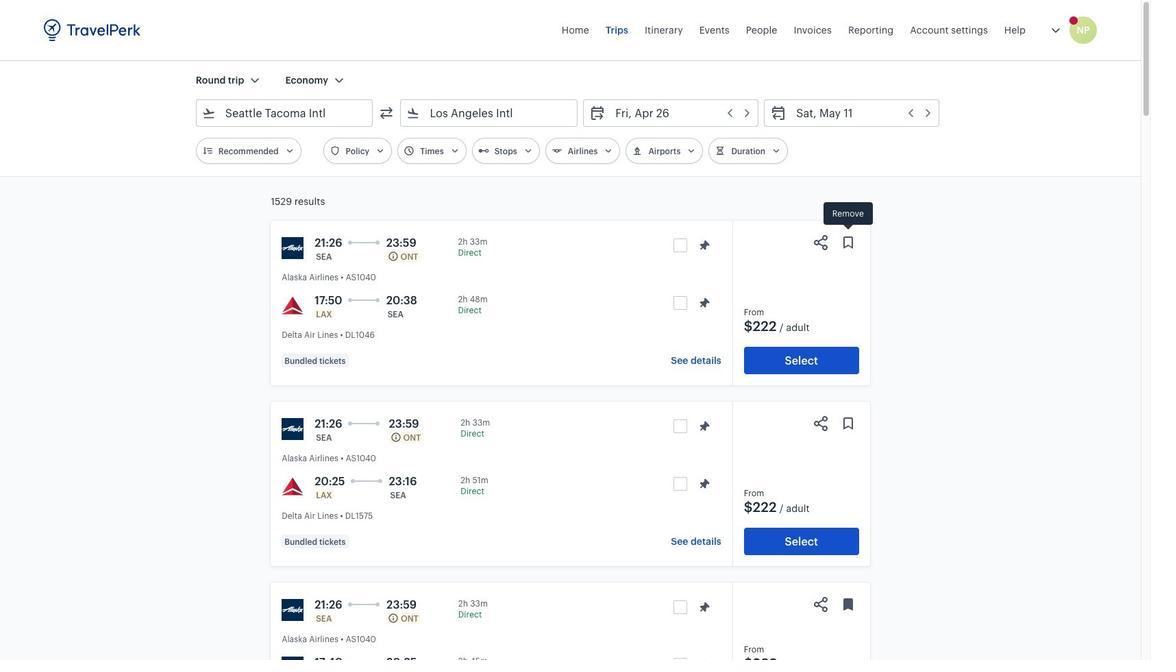Task type: vqa. For each thing, say whether or not it's contained in the screenshot.
From search field
yes



Task type: describe. For each thing, give the bounding box(es) containing it.
delta air lines image for second alaska airlines image
[[282, 476, 304, 498]]

To search field
[[421, 102, 560, 124]]

3 alaska airlines image from the top
[[282, 599, 304, 621]]

From search field
[[216, 102, 355, 124]]



Task type: locate. For each thing, give the bounding box(es) containing it.
1 vertical spatial delta air lines image
[[282, 476, 304, 498]]

2 alaska airlines image from the top
[[282, 418, 304, 440]]

1 delta air lines image from the top
[[282, 295, 304, 317]]

tooltip
[[824, 202, 873, 232]]

4 alaska airlines image from the top
[[282, 657, 304, 660]]

alaska airlines image
[[282, 237, 304, 259], [282, 418, 304, 440], [282, 599, 304, 621], [282, 657, 304, 660]]

delta air lines image
[[282, 295, 304, 317], [282, 476, 304, 498]]

0 vertical spatial delta air lines image
[[282, 295, 304, 317]]

delta air lines image for first alaska airlines image from the top of the page
[[282, 295, 304, 317]]

Return field
[[787, 102, 934, 124]]

Depart field
[[606, 102, 753, 124]]

1 alaska airlines image from the top
[[282, 237, 304, 259]]

2 delta air lines image from the top
[[282, 476, 304, 498]]



